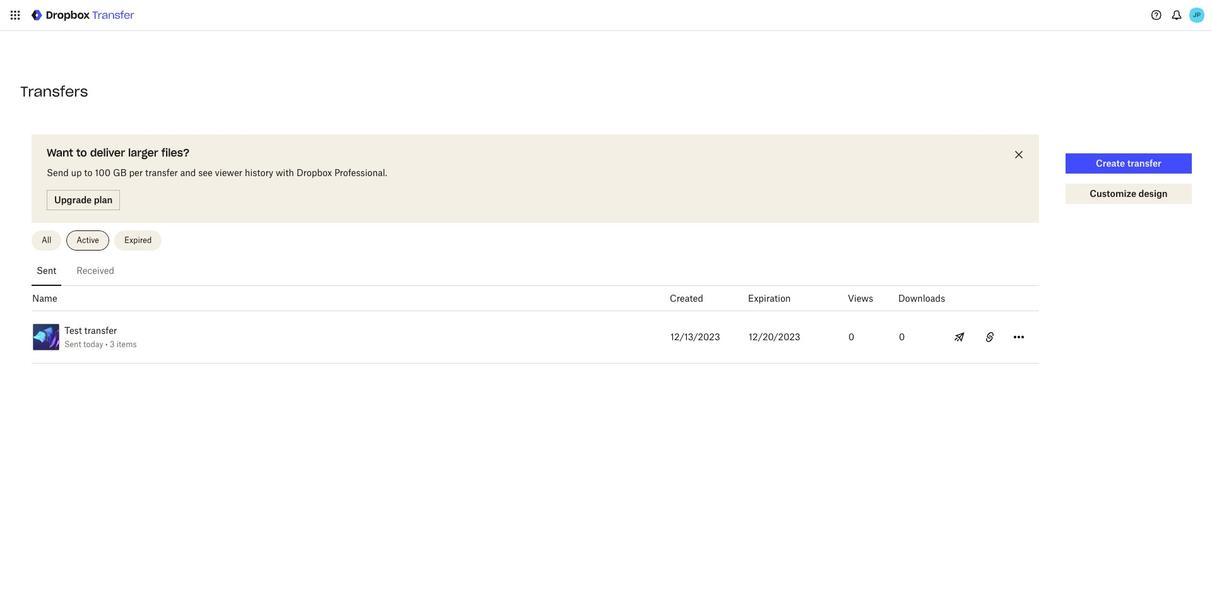 Task type: vqa. For each thing, say whether or not it's contained in the screenshot.
the All BUTTON
yes



Task type: describe. For each thing, give the bounding box(es) containing it.
tab list containing sent
[[32, 256, 1039, 286]]

sent inside test transfer sent today • 3 items
[[64, 340, 81, 349]]

history
[[245, 167, 273, 178]]

downloads
[[898, 293, 945, 303]]

per
[[129, 167, 143, 178]]

1 vertical spatial to
[[84, 167, 93, 178]]

and
[[180, 167, 196, 178]]

want
[[47, 146, 73, 159]]

0 vertical spatial to
[[76, 146, 87, 159]]

gb
[[113, 167, 127, 178]]

create transfer
[[1096, 158, 1162, 169]]

active
[[77, 236, 99, 245]]

expired button
[[114, 230, 162, 251]]

active button
[[66, 230, 109, 251]]

created
[[670, 293, 703, 303]]

2 0 from the left
[[899, 331, 905, 342]]

expired
[[124, 236, 152, 245]]

viewer
[[215, 167, 242, 178]]

12/13/2023
[[671, 331, 720, 342]]

transfer actions button image
[[1012, 330, 1027, 345]]

upgrade plan button
[[47, 190, 120, 210]]

with
[[276, 167, 294, 178]]

customize
[[1090, 188, 1137, 199]]

12/20/2023
[[749, 331, 801, 342]]

all button
[[32, 230, 61, 251]]

send up to 100 gb per transfer and see viewer history with dropbox professional.
[[47, 167, 387, 178]]

transfer inside want to deliver larger files? alert
[[145, 167, 178, 178]]

items
[[117, 340, 137, 349]]

see
[[198, 167, 213, 178]]

upgrade plan
[[54, 194, 113, 205]]

transfers
[[20, 83, 88, 100]]

want to deliver larger files? alert
[[32, 134, 1039, 223]]

create
[[1096, 158, 1125, 169]]



Task type: locate. For each thing, give the bounding box(es) containing it.
2 horizontal spatial transfer
[[1127, 158, 1162, 169]]

sent inside tab
[[37, 265, 56, 276]]

1 horizontal spatial sent
[[64, 340, 81, 349]]

send
[[47, 167, 69, 178]]

customize design
[[1090, 188, 1168, 199]]

•
[[105, 340, 108, 349]]

0 horizontal spatial 0
[[849, 331, 855, 342]]

transfer up design
[[1127, 158, 1162, 169]]

copy link image
[[982, 330, 998, 345]]

table containing name
[[23, 286, 1039, 364]]

to right up
[[84, 167, 93, 178]]

table
[[23, 286, 1039, 364]]

100
[[95, 167, 111, 178]]

transfer for test transfer sent today • 3 items
[[84, 325, 117, 336]]

to up up
[[76, 146, 87, 159]]

professional.
[[334, 167, 387, 178]]

transfer up •
[[84, 325, 117, 336]]

expiration
[[748, 293, 791, 303]]

0 vertical spatial sent
[[37, 265, 56, 276]]

transfer down files?
[[145, 167, 178, 178]]

1 horizontal spatial 0
[[899, 331, 905, 342]]

0 down views
[[849, 331, 855, 342]]

received tab
[[71, 256, 119, 286]]

transfer
[[1127, 158, 1162, 169], [145, 167, 178, 178], [84, 325, 117, 336]]

plan
[[94, 194, 113, 205]]

deliver
[[90, 146, 125, 159]]

transfer inside test transfer sent today • 3 items
[[84, 325, 117, 336]]

3
[[110, 340, 115, 349]]

1 horizontal spatial transfer
[[145, 167, 178, 178]]

0 horizontal spatial sent
[[37, 265, 56, 276]]

row
[[23, 311, 1039, 364]]

test
[[64, 325, 82, 336]]

send email image
[[952, 330, 967, 345]]

files?
[[161, 146, 190, 159]]

0
[[849, 331, 855, 342], [899, 331, 905, 342]]

jp button
[[1187, 5, 1207, 25]]

all
[[42, 236, 51, 245]]

dropbox
[[297, 167, 332, 178]]

row containing test transfer
[[23, 311, 1039, 364]]

larger
[[128, 146, 158, 159]]

to
[[76, 146, 87, 159], [84, 167, 93, 178]]

transfer for create transfer
[[1127, 158, 1162, 169]]

up
[[71, 167, 82, 178]]

views
[[848, 293, 873, 303]]

1 vertical spatial sent
[[64, 340, 81, 349]]

1 0 from the left
[[849, 331, 855, 342]]

name
[[32, 293, 57, 303]]

sent up the name
[[37, 265, 56, 276]]

sent
[[37, 265, 56, 276], [64, 340, 81, 349]]

test transfer sent today • 3 items
[[64, 325, 137, 349]]

upgrade
[[54, 194, 92, 205]]

customize design button
[[1066, 184, 1192, 204]]

want to deliver larger files?
[[47, 146, 190, 159]]

test transfer cell
[[23, 311, 662, 363]]

received
[[77, 265, 114, 276]]

sent tab
[[32, 256, 61, 286]]

tab list
[[32, 256, 1039, 286]]

0 horizontal spatial transfer
[[84, 325, 117, 336]]

create transfer button
[[1066, 153, 1192, 174]]

design
[[1139, 188, 1168, 199]]

transfer inside button
[[1127, 158, 1162, 169]]

sent down test
[[64, 340, 81, 349]]

jp
[[1193, 11, 1201, 19]]

0 down downloads
[[899, 331, 905, 342]]

today
[[83, 340, 103, 349]]



